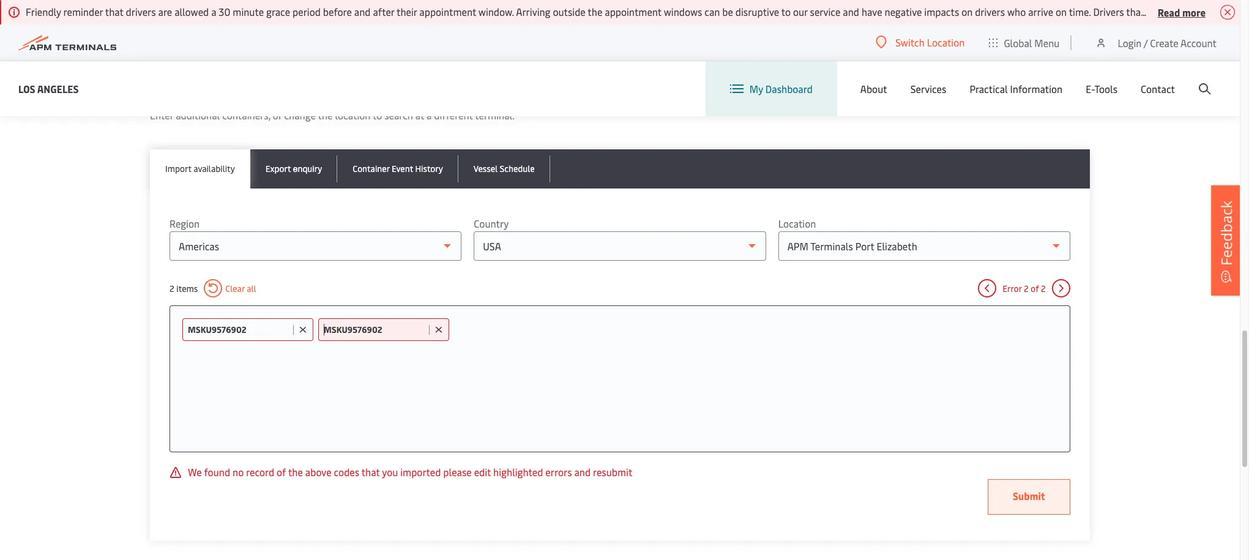 Task type: locate. For each thing, give the bounding box(es) containing it.
arrive up login / create account link
[[1147, 5, 1173, 18]]

2 left items
[[170, 283, 174, 294]]

drivers
[[126, 5, 156, 18], [975, 5, 1005, 18]]

2 outside from the left
[[1175, 5, 1208, 18]]

global menu
[[1004, 36, 1060, 49]]

dashboard
[[766, 82, 813, 96]]

clear
[[225, 283, 245, 294]]

friendly reminder that drivers are allowed a 30 minute grace period before and after their appointment window. arriving outside the appointment windows can be disruptive to our service and have negative impacts on drivers who arrive on time. drivers that arrive outside their appo
[[26, 5, 1250, 18]]

a left 30
[[211, 5, 216, 18]]

a right the at in the left top of the page
[[427, 108, 432, 122]]

about
[[861, 82, 888, 96]]

the for enter additional containers, or change the location to search at a different terminal.
[[318, 108, 333, 122]]

2 their from the left
[[1210, 5, 1230, 18]]

2 arrive from the left
[[1147, 5, 1173, 18]]

services
[[911, 82, 947, 96]]

1 horizontal spatial their
[[1210, 5, 1230, 18]]

export еnquiry button
[[250, 149, 337, 189]]

2 drivers from the left
[[975, 5, 1005, 18]]

to
[[782, 5, 791, 18], [373, 108, 382, 122]]

container event history button
[[337, 149, 458, 189]]

1 horizontal spatial 2
[[1024, 283, 1029, 294]]

1 horizontal spatial drivers
[[975, 5, 1005, 18]]

after
[[373, 5, 395, 18]]

read more
[[1158, 5, 1206, 19]]

export еnquiry
[[266, 163, 322, 174]]

that left you on the bottom left of the page
[[362, 465, 380, 479]]

event
[[392, 163, 413, 174]]

2 horizontal spatial 2
[[1042, 283, 1046, 294]]

0 vertical spatial a
[[211, 5, 216, 18]]

1 vertical spatial the
[[318, 108, 333, 122]]

terminal.
[[475, 108, 515, 122]]

2 vertical spatial the
[[288, 465, 303, 479]]

the for we found no record of the above codes that you imported please edit highlighted errors and resubmit
[[288, 465, 303, 479]]

1 vertical spatial location
[[779, 217, 816, 230]]

0 horizontal spatial arrive
[[1029, 5, 1054, 18]]

their
[[397, 5, 417, 18], [1210, 5, 1230, 18]]

0 vertical spatial location
[[927, 36, 965, 49]]

0 vertical spatial the
[[588, 5, 603, 18]]

read more button
[[1158, 4, 1206, 20]]

practical
[[970, 82, 1008, 96]]

close alert image
[[1221, 5, 1236, 20]]

1 2 from the left
[[170, 283, 174, 294]]

country
[[474, 217, 509, 230]]

location
[[335, 108, 371, 122]]

1 horizontal spatial of
[[1031, 283, 1039, 294]]

that right drivers
[[1127, 5, 1145, 18]]

to left the our
[[782, 5, 791, 18]]

items
[[177, 283, 198, 294]]

before
[[323, 5, 352, 18]]

appointment left 'window.'
[[420, 5, 476, 18]]

of right record
[[277, 465, 286, 479]]

the
[[588, 5, 603, 18], [318, 108, 333, 122], [288, 465, 303, 479]]

time.
[[1069, 5, 1091, 18]]

0 horizontal spatial drivers
[[126, 5, 156, 18]]

resubmit
[[593, 465, 633, 479]]

1 vertical spatial to
[[373, 108, 382, 122]]

0 horizontal spatial to
[[373, 108, 382, 122]]

switch
[[896, 36, 925, 49]]

import
[[165, 163, 191, 174]]

None text field
[[188, 324, 290, 336], [324, 324, 426, 336], [188, 324, 290, 336], [324, 324, 426, 336]]

on
[[962, 5, 973, 18], [1056, 5, 1067, 18]]

we
[[188, 465, 202, 479]]

their left appo
[[1210, 5, 1230, 18]]

1 horizontal spatial location
[[927, 36, 965, 49]]

angeles
[[37, 82, 79, 95]]

0 vertical spatial to
[[782, 5, 791, 18]]

practical information button
[[970, 61, 1063, 116]]

location
[[927, 36, 965, 49], [779, 217, 816, 230]]

account
[[1181, 36, 1217, 49]]

1 horizontal spatial and
[[575, 465, 591, 479]]

2 right the error
[[1024, 283, 1029, 294]]

arrive
[[1029, 5, 1054, 18], [1147, 5, 1173, 18]]

no
[[233, 465, 244, 479]]

have
[[862, 5, 883, 18]]

0 horizontal spatial their
[[397, 5, 417, 18]]

1 vertical spatial of
[[277, 465, 286, 479]]

1 horizontal spatial to
[[782, 5, 791, 18]]

tab list
[[150, 149, 1090, 189]]

history
[[415, 163, 443, 174]]

1 horizontal spatial appointment
[[605, 5, 662, 18]]

/
[[1144, 36, 1148, 49]]

and right "errors"
[[575, 465, 591, 479]]

and left after
[[354, 5, 371, 18]]

drivers left are
[[126, 5, 156, 18]]

1 horizontal spatial arrive
[[1147, 5, 1173, 18]]

0 horizontal spatial appointment
[[420, 5, 476, 18]]

2 left next error icon
[[1042, 283, 1046, 294]]

you
[[382, 465, 398, 479]]

or
[[273, 108, 282, 122]]

next error image
[[1052, 279, 1071, 298]]

0 horizontal spatial outside
[[553, 5, 586, 18]]

contact button
[[1141, 61, 1176, 116]]

outside right arriving on the top left of the page
[[553, 5, 586, 18]]

appo
[[1233, 5, 1250, 18]]

еnquiry
[[293, 163, 322, 174]]

and left have
[[843, 5, 860, 18]]

of right the error
[[1031, 283, 1039, 294]]

1 horizontal spatial the
[[318, 108, 333, 122]]

allowed
[[175, 5, 209, 18]]

0 vertical spatial of
[[1031, 283, 1039, 294]]

my
[[750, 82, 763, 96]]

drivers left who
[[975, 5, 1005, 18]]

errors
[[546, 465, 572, 479]]

1 horizontal spatial outside
[[1175, 5, 1208, 18]]

0 horizontal spatial location
[[779, 217, 816, 230]]

their right after
[[397, 5, 417, 18]]

minute
[[233, 5, 264, 18]]

0 horizontal spatial 2
[[170, 283, 174, 294]]

of
[[1031, 283, 1039, 294], [277, 465, 286, 479]]

los
[[18, 82, 35, 95]]

read
[[1158, 5, 1181, 19]]

1 on from the left
[[962, 5, 973, 18]]

1 horizontal spatial on
[[1056, 5, 1067, 18]]

submit
[[1013, 489, 1046, 503]]

arrive right who
[[1029, 5, 1054, 18]]

vessel
[[474, 163, 498, 174]]

a
[[211, 5, 216, 18], [427, 108, 432, 122]]

on left the time.
[[1056, 5, 1067, 18]]

to left search
[[373, 108, 382, 122]]

appointment left windows
[[605, 5, 662, 18]]

0 horizontal spatial on
[[962, 5, 973, 18]]

on right impacts
[[962, 5, 973, 18]]

change
[[284, 108, 316, 122]]

0 horizontal spatial the
[[288, 465, 303, 479]]

1 vertical spatial a
[[427, 108, 432, 122]]

e-
[[1086, 82, 1095, 96]]

30
[[219, 5, 230, 18]]

we found no record of the above codes that you imported please edit highlighted errors and resubmit
[[188, 465, 633, 479]]

that right reminder on the top left of the page
[[105, 5, 123, 18]]

container event history
[[353, 163, 443, 174]]

and
[[354, 5, 371, 18], [843, 5, 860, 18], [575, 465, 591, 479]]

outside up account
[[1175, 5, 1208, 18]]



Task type: describe. For each thing, give the bounding box(es) containing it.
error 2 of 2
[[1003, 283, 1046, 294]]

contact
[[1141, 82, 1176, 96]]

please
[[443, 465, 472, 479]]

switch location
[[896, 36, 965, 49]]

clear all
[[225, 283, 256, 294]]

login / create account link
[[1096, 24, 1217, 61]]

2 2 from the left
[[1024, 283, 1029, 294]]

export
[[266, 163, 291, 174]]

drivers
[[1094, 5, 1125, 18]]

login / create account
[[1118, 36, 1217, 49]]

region
[[170, 217, 200, 230]]

vessel schedule
[[474, 163, 535, 174]]

at
[[416, 108, 424, 122]]

e-tools
[[1086, 82, 1118, 96]]

1 appointment from the left
[[420, 5, 476, 18]]

0 horizontal spatial and
[[354, 5, 371, 18]]

enter
[[150, 108, 173, 122]]

0 horizontal spatial a
[[211, 5, 216, 18]]

los angeles
[[18, 82, 79, 95]]

above
[[305, 465, 332, 479]]

reminder
[[63, 5, 103, 18]]

edit
[[474, 465, 491, 479]]

2 horizontal spatial and
[[843, 5, 860, 18]]

0 horizontal spatial that
[[105, 5, 123, 18]]

container
[[353, 163, 390, 174]]

enter additional containers, or change the location to search at a different terminal.
[[150, 108, 515, 122]]

feedback button
[[1212, 185, 1242, 295]]

2 on from the left
[[1056, 5, 1067, 18]]

1 horizontal spatial a
[[427, 108, 432, 122]]

windows
[[664, 5, 702, 18]]

1 arrive from the left
[[1029, 5, 1054, 18]]

menu
[[1035, 36, 1060, 49]]

grace
[[266, 5, 290, 18]]

practical information
[[970, 82, 1063, 96]]

containers,
[[222, 108, 271, 122]]

our
[[793, 5, 808, 18]]

search
[[385, 108, 413, 122]]

import availability
[[165, 163, 235, 174]]

tab list containing import availability
[[150, 149, 1090, 189]]

e-tools button
[[1086, 61, 1118, 116]]

codes
[[334, 465, 359, 479]]

can
[[705, 5, 720, 18]]

2 horizontal spatial that
[[1127, 5, 1145, 18]]

global
[[1004, 36, 1033, 49]]

1 outside from the left
[[553, 5, 586, 18]]

error
[[1003, 283, 1022, 294]]

import availability button
[[150, 149, 250, 189]]

los angeles link
[[18, 81, 79, 96]]

2 items
[[170, 283, 198, 294]]

period
[[293, 5, 321, 18]]

disruptive
[[736, 5, 779, 18]]

switch location button
[[876, 36, 965, 49]]

clear all button
[[204, 279, 256, 298]]

record
[[246, 465, 274, 479]]

2 appointment from the left
[[605, 5, 662, 18]]

2 horizontal spatial the
[[588, 5, 603, 18]]

3 2 from the left
[[1042, 283, 1046, 294]]

1 their from the left
[[397, 5, 417, 18]]

my dashboard
[[750, 82, 813, 96]]

highlighted
[[494, 465, 543, 479]]

feedback
[[1217, 200, 1237, 265]]

0 horizontal spatial of
[[277, 465, 286, 479]]

submit button
[[988, 479, 1071, 515]]

be
[[723, 5, 733, 18]]

previous error image
[[979, 279, 997, 298]]

found
[[204, 465, 230, 479]]

negative
[[885, 5, 922, 18]]

arriving
[[516, 5, 551, 18]]

1 horizontal spatial that
[[362, 465, 380, 479]]

about button
[[861, 61, 888, 116]]

login
[[1118, 36, 1142, 49]]

services button
[[911, 61, 947, 116]]

availability
[[194, 163, 235, 174]]

information
[[1011, 82, 1063, 96]]

are
[[158, 5, 172, 18]]

create
[[1151, 36, 1179, 49]]

impacts
[[925, 5, 960, 18]]

additional
[[176, 108, 220, 122]]

service
[[810, 5, 841, 18]]

different
[[434, 108, 473, 122]]

my dashboard button
[[730, 61, 813, 116]]

window.
[[479, 5, 514, 18]]

1 drivers from the left
[[126, 5, 156, 18]]

friendly
[[26, 5, 61, 18]]

imported
[[401, 465, 441, 479]]

all
[[247, 283, 256, 294]]



Task type: vqa. For each thing, say whether or not it's contained in the screenshot.
Liebherr corresponding to Liebherr MHC | *SOLD*
no



